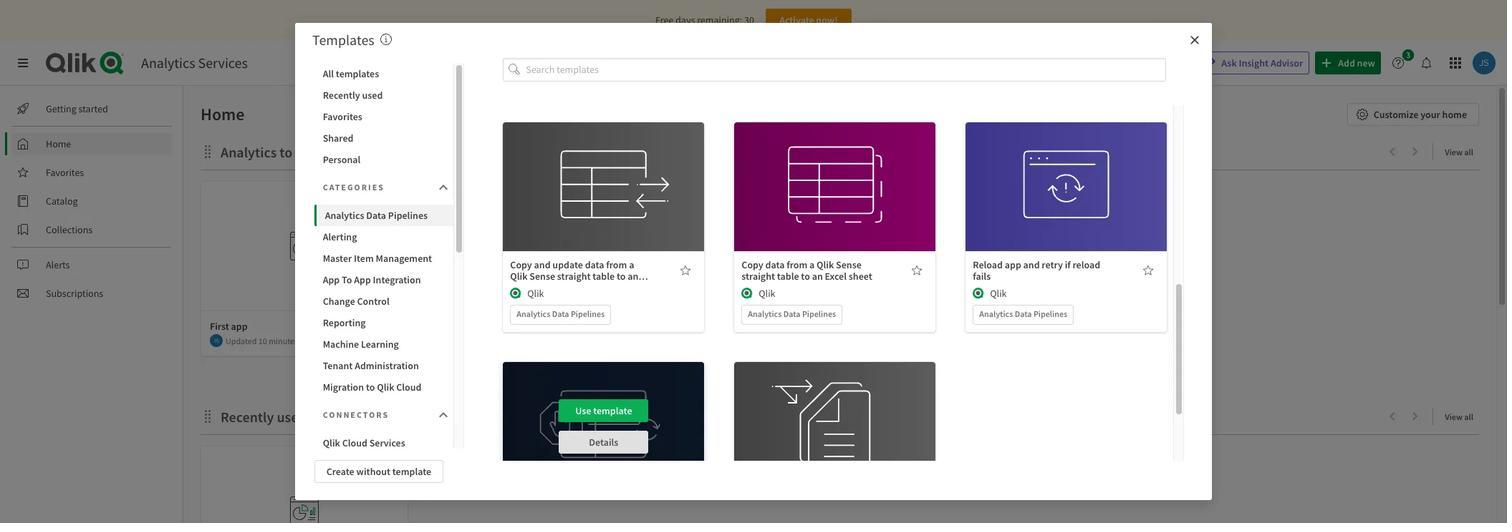 Task type: vqa. For each thing, say whether or not it's contained in the screenshot.
"Copy" within COPY DATA FROM A QLIK SENSE STRAIGHT TABLE TO AN EXCEL SHEET
yes



Task type: describe. For each thing, give the bounding box(es) containing it.
activate now! link
[[766, 9, 852, 32]]

learning
[[361, 338, 399, 351]]

connectors
[[323, 410, 389, 421]]

qlik cloud services button
[[314, 433, 454, 454]]

recently used inside button
[[323, 89, 383, 102]]

details for if
[[1052, 196, 1082, 209]]

minutes
[[269, 336, 298, 346]]

pipelines inside button
[[388, 209, 428, 222]]

ask insight advisor
[[1222, 57, 1304, 70]]

alerts link
[[11, 254, 172, 277]]

reporting
[[323, 317, 366, 330]]

app for reload
[[1005, 258, 1022, 271]]

free days remaining: 30
[[656, 14, 755, 27]]

ago
[[300, 336, 313, 346]]

qlik image for copy data from a qlik sense straight table to an excel sheet
[[742, 288, 753, 299]]

first
[[210, 320, 229, 333]]

if
[[1065, 258, 1071, 271]]

categories button
[[314, 173, 454, 202]]

master item management button
[[314, 248, 454, 269]]

analytics data pipelines for copy and update data from a qlik sense straight table to an excel sheet
[[517, 309, 605, 319]]

updated
[[226, 336, 257, 346]]

free
[[656, 14, 674, 27]]

getting started
[[46, 102, 108, 115]]

10
[[259, 336, 267, 346]]

analytics services
[[141, 54, 248, 72]]

master item management
[[323, 252, 432, 265]]

control
[[357, 295, 390, 308]]

favorites link
[[11, 161, 172, 184]]

view for analytics to explore
[[1446, 147, 1463, 158]]

to inside the "copy and update data from a qlik sense straight table to an excel sheet"
[[617, 270, 626, 283]]

machine learning button
[[314, 334, 454, 355]]

favorites button
[[314, 106, 454, 128]]

an inside the "copy and update data from a qlik sense straight table to an excel sheet"
[[628, 270, 639, 283]]

analytics data pipelines for reload app and retry if reload fails
[[980, 309, 1068, 319]]

data inside the "copy and update data from a qlik sense straight table to an excel sheet"
[[585, 258, 605, 271]]

all for recently used
[[1465, 412, 1474, 423]]

analytics data pipelines inside analytics data pipelines button
[[325, 209, 428, 222]]

and inside reload app and retry if reload fails
[[1024, 258, 1040, 271]]

qlik image for reload app and retry if reload fails
[[973, 288, 985, 299]]

update
[[553, 258, 583, 271]]

management
[[376, 252, 432, 265]]

straight inside the "copy and update data from a qlik sense straight table to an excel sheet"
[[557, 270, 591, 283]]

details button for qlik
[[791, 191, 880, 214]]

getting started link
[[11, 97, 172, 120]]

details button for from
[[559, 191, 649, 214]]

analytics services element
[[141, 54, 248, 72]]

sheet inside copy data from a qlik sense straight table to an excel sheet
[[849, 270, 873, 283]]

view all for recently used
[[1446, 412, 1474, 423]]

recently inside home "main content"
[[221, 408, 274, 426]]

item
[[354, 252, 374, 265]]

connectors button
[[314, 401, 454, 430]]

integration
[[373, 274, 421, 287]]

use template for qlik
[[807, 165, 864, 177]]

copy for qlik
[[510, 258, 532, 271]]

catalog link
[[11, 190, 172, 213]]

migration to qlik cloud
[[323, 381, 422, 394]]

app to app integration button
[[314, 269, 454, 291]]

alerting
[[323, 231, 357, 244]]

all
[[323, 67, 334, 80]]

use template for from
[[576, 165, 632, 177]]

home
[[1443, 108, 1468, 121]]

use for data
[[576, 165, 591, 177]]

from inside copy data from a qlik sense straight table to an excel sheet
[[787, 258, 808, 271]]

ask
[[1222, 57, 1237, 70]]

home inside navigation pane element
[[46, 138, 71, 150]]

data inside copy data from a qlik sense straight table to an excel sheet
[[766, 258, 785, 271]]

migration
[[323, 381, 364, 394]]

analytics inside button
[[325, 209, 364, 222]]

administration
[[355, 360, 419, 373]]

ask insight advisor button
[[1198, 52, 1310, 75]]

insight
[[1239, 57, 1269, 70]]

tenant administration button
[[314, 355, 454, 377]]

data for copy and update data from a qlik sense straight table to an excel sheet
[[552, 309, 569, 319]]

0 vertical spatial cloud
[[396, 381, 422, 394]]

view for recently used
[[1446, 412, 1463, 423]]

templates
[[336, 67, 379, 80]]

personal button
[[314, 149, 454, 171]]

all templates button
[[314, 63, 454, 85]]

a inside the "copy and update data from a qlik sense straight table to an excel sheet"
[[629, 258, 635, 271]]

shared button
[[314, 128, 454, 149]]

explore
[[295, 143, 342, 161]]

customize your home button
[[1348, 103, 1480, 126]]

view all for analytics to explore
[[1446, 147, 1474, 158]]

pipelines for copy data from a qlik sense straight table to an excel sheet
[[803, 309, 836, 319]]

catalog
[[46, 195, 78, 208]]

first app
[[210, 320, 248, 333]]

favorites inside navigation pane element
[[46, 166, 84, 179]]

data inside button
[[366, 209, 386, 222]]

tenant
[[323, 360, 353, 373]]

change
[[323, 295, 355, 308]]

change control button
[[314, 291, 454, 312]]

add to favorites image
[[1143, 265, 1155, 276]]

recently inside button
[[323, 89, 360, 102]]

qlik image for copy and update data from a qlik sense straight table to an excel sheet
[[510, 288, 522, 299]]

migration to qlik cloud button
[[314, 377, 454, 398]]

navigation pane element
[[0, 92, 183, 311]]

reload app and retry if reload fails
[[973, 258, 1101, 283]]

Search text field
[[962, 51, 1190, 75]]

analytics to explore link
[[221, 143, 347, 161]]

qlik inside the "copy and update data from a qlik sense straight table to an excel sheet"
[[510, 270, 528, 283]]

shared
[[323, 132, 354, 145]]

fails
[[973, 270, 991, 283]]

to inside button
[[366, 381, 375, 394]]

1 vertical spatial cloud
[[342, 437, 368, 450]]

customize
[[1374, 108, 1419, 121]]

view all link for analytics to explore
[[1446, 143, 1480, 161]]

templates are pre-built automations that help you automate common business workflows. get started by selecting one of the pre-built templates or choose the blank canvas to build an automation from scratch. image
[[380, 34, 392, 45]]

analytics to explore
[[221, 143, 342, 161]]

to inside copy data from a qlik sense straight table to an excel sheet
[[801, 270, 810, 283]]

copy data from a qlik sense straight table to an excel sheet
[[742, 258, 873, 283]]

started
[[79, 102, 108, 115]]

move collection image for recently
[[201, 410, 215, 424]]

favorites inside button
[[323, 110, 363, 123]]

copy for straight
[[742, 258, 764, 271]]

analytics data pipelines for copy data from a qlik sense straight table to an excel sheet
[[748, 309, 836, 319]]

30
[[745, 14, 755, 27]]

activate now!
[[780, 14, 838, 27]]

qlik cloud services
[[323, 437, 405, 450]]

categories
[[323, 182, 385, 193]]

services inside button
[[370, 437, 405, 450]]

retry
[[1042, 258, 1063, 271]]

close sidebar menu image
[[17, 57, 29, 69]]

use template button for qlik
[[791, 160, 880, 182]]

analytics inside home "main content"
[[221, 143, 277, 161]]

jacob simon element
[[210, 335, 223, 348]]

collections
[[46, 224, 93, 236]]

sense inside copy data from a qlik sense straight table to an excel sheet
[[836, 258, 862, 271]]

sense inside the "copy and update data from a qlik sense straight table to an excel sheet"
[[530, 270, 555, 283]]

1 app from the left
[[323, 274, 340, 287]]

days
[[676, 14, 695, 27]]

app to app integration
[[323, 274, 421, 287]]

a inside copy data from a qlik sense straight table to an excel sheet
[[810, 258, 815, 271]]

without
[[356, 466, 391, 479]]

reload
[[973, 258, 1003, 271]]



Task type: locate. For each thing, give the bounding box(es) containing it.
1 view all link from the top
[[1446, 143, 1480, 161]]

2 table from the left
[[777, 270, 799, 283]]

alerting button
[[314, 226, 454, 248]]

1 copy from the left
[[510, 258, 532, 271]]

table inside the "copy and update data from a qlik sense straight table to an excel sheet"
[[593, 270, 615, 283]]

pipelines for copy and update data from a qlik sense straight table to an excel sheet
[[571, 309, 605, 319]]

straight inside copy data from a qlik sense straight table to an excel sheet
[[742, 270, 775, 283]]

1 horizontal spatial and
[[1024, 258, 1040, 271]]

copy
[[510, 258, 532, 271], [742, 258, 764, 271]]

0 horizontal spatial home
[[46, 138, 71, 150]]

0 horizontal spatial a
[[629, 258, 635, 271]]

use template button for if
[[1022, 160, 1112, 182]]

recently used
[[323, 89, 383, 102], [221, 408, 306, 426]]

0 horizontal spatial copy
[[510, 258, 532, 271]]

advisor
[[1271, 57, 1304, 70]]

2 horizontal spatial qlik image
[[973, 288, 985, 299]]

2 view from the top
[[1446, 412, 1463, 423]]

a
[[629, 258, 635, 271], [810, 258, 815, 271]]

1 all from the top
[[1465, 147, 1474, 158]]

data
[[585, 258, 605, 271], [766, 258, 785, 271]]

now!
[[817, 14, 838, 27]]

1 view all from the top
[[1446, 147, 1474, 158]]

an inside copy data from a qlik sense straight table to an excel sheet
[[812, 270, 823, 283]]

add to favorites image
[[680, 265, 692, 276], [912, 265, 923, 276]]

qlik inside copy data from a qlik sense straight table to an excel sheet
[[817, 258, 834, 271]]

used inside home "main content"
[[277, 408, 306, 426]]

0 horizontal spatial favorites
[[46, 166, 84, 179]]

jacob simon image
[[210, 335, 223, 348]]

2 and from the left
[[1024, 258, 1040, 271]]

1 vertical spatial recently
[[221, 408, 274, 426]]

from inside the "copy and update data from a qlik sense straight table to an excel sheet"
[[607, 258, 627, 271]]

use for a
[[807, 165, 823, 177]]

1 table from the left
[[593, 270, 615, 283]]

create without template button
[[314, 461, 444, 484]]

2 add to favorites image from the left
[[912, 265, 923, 276]]

0 horizontal spatial and
[[534, 258, 551, 271]]

data down copy data from a qlik sense straight table to an excel sheet
[[784, 309, 801, 319]]

2 all from the top
[[1465, 412, 1474, 423]]

1 vertical spatial view
[[1446, 412, 1463, 423]]

qlik image
[[510, 288, 522, 299], [742, 288, 753, 299], [973, 288, 985, 299]]

1 straight from the left
[[557, 270, 591, 283]]

templates are pre-built automations that help you automate common business workflows. get started by selecting one of the pre-built templates or choose the blank canvas to build an automation from scratch. tooltip
[[380, 31, 392, 49]]

and left retry on the right of the page
[[1024, 258, 1040, 271]]

move collection image
[[201, 144, 215, 159], [201, 410, 215, 424]]

2 a from the left
[[810, 258, 815, 271]]

1 vertical spatial view all link
[[1446, 408, 1480, 426]]

tenant administration
[[323, 360, 419, 373]]

0 vertical spatial used
[[362, 89, 383, 102]]

0 vertical spatial all
[[1465, 147, 1474, 158]]

sheet
[[849, 270, 873, 283], [534, 281, 558, 294]]

1 horizontal spatial add to favorites image
[[912, 265, 923, 276]]

1 horizontal spatial recently
[[323, 89, 360, 102]]

app right to in the left bottom of the page
[[354, 274, 371, 287]]

1 add to favorites image from the left
[[680, 265, 692, 276]]

copy and update data from a qlik sense straight table to an excel sheet
[[510, 258, 639, 294]]

1 an from the left
[[628, 270, 639, 283]]

1 vertical spatial services
[[370, 437, 405, 450]]

master
[[323, 252, 352, 265]]

from
[[607, 258, 627, 271], [787, 258, 808, 271]]

home down analytics services
[[201, 103, 245, 125]]

0 horizontal spatial table
[[593, 270, 615, 283]]

copy inside the "copy and update data from a qlik sense straight table to an excel sheet"
[[510, 258, 532, 271]]

and
[[534, 258, 551, 271], [1024, 258, 1040, 271]]

details button
[[559, 191, 649, 214], [791, 191, 880, 214], [1022, 191, 1112, 214], [559, 431, 649, 454], [791, 431, 880, 454]]

home
[[201, 103, 245, 125], [46, 138, 71, 150]]

used
[[362, 89, 383, 102], [277, 408, 306, 426]]

cloud down connectors
[[342, 437, 368, 450]]

your
[[1421, 108, 1441, 121]]

1 vertical spatial app
[[231, 320, 248, 333]]

view all link
[[1446, 143, 1480, 161], [1446, 408, 1480, 426]]

1 horizontal spatial app
[[1005, 258, 1022, 271]]

2 data from the left
[[766, 258, 785, 271]]

2 view all link from the top
[[1446, 408, 1480, 426]]

1 horizontal spatial app
[[354, 274, 371, 287]]

cloud down administration
[[396, 381, 422, 394]]

app left to in the left bottom of the page
[[323, 274, 340, 287]]

alerts
[[46, 259, 70, 272]]

cloud
[[396, 381, 422, 394], [342, 437, 368, 450]]

1 horizontal spatial qlik image
[[742, 288, 753, 299]]

pipelines down reload app and retry if reload fails
[[1034, 309, 1068, 319]]

1 horizontal spatial used
[[362, 89, 383, 102]]

remaining:
[[697, 14, 743, 27]]

recently used inside home "main content"
[[221, 408, 306, 426]]

1 vertical spatial move collection image
[[201, 410, 215, 424]]

and inside the "copy and update data from a qlik sense straight table to an excel sheet"
[[534, 258, 551, 271]]

activate
[[780, 14, 815, 27]]

2 straight from the left
[[742, 270, 775, 283]]

collections link
[[11, 219, 172, 242]]

analytics data pipelines up the alerting button
[[325, 209, 428, 222]]

0 horizontal spatial recently used
[[221, 408, 306, 426]]

3 qlik image from the left
[[973, 288, 985, 299]]

1 and from the left
[[534, 258, 551, 271]]

data down reload app and retry if reload fails
[[1015, 309, 1032, 319]]

1 vertical spatial favorites
[[46, 166, 84, 179]]

getting
[[46, 102, 77, 115]]

updated 10 minutes ago
[[226, 336, 313, 346]]

to
[[280, 143, 293, 161], [617, 270, 626, 283], [801, 270, 810, 283], [366, 381, 375, 394]]

1 horizontal spatial a
[[810, 258, 815, 271]]

1 horizontal spatial from
[[787, 258, 808, 271]]

to
[[342, 274, 352, 287]]

recently
[[323, 89, 360, 102], [221, 408, 274, 426]]

0 horizontal spatial sheet
[[534, 281, 558, 294]]

0 horizontal spatial straight
[[557, 270, 591, 283]]

pipelines for reload app and retry if reload fails
[[1034, 309, 1068, 319]]

1 horizontal spatial table
[[777, 270, 799, 283]]

0 horizontal spatial add to favorites image
[[680, 265, 692, 276]]

0 horizontal spatial used
[[277, 408, 306, 426]]

analytics data pipelines
[[325, 209, 428, 222], [517, 309, 605, 319], [748, 309, 836, 319], [980, 309, 1068, 319]]

all for analytics to explore
[[1465, 147, 1474, 158]]

pipelines up the alerting button
[[388, 209, 428, 222]]

0 vertical spatial recently
[[323, 89, 360, 102]]

0 horizontal spatial from
[[607, 258, 627, 271]]

machine learning
[[323, 338, 399, 351]]

app inside home "main content"
[[231, 320, 248, 333]]

0 horizontal spatial an
[[628, 270, 639, 283]]

2 app from the left
[[354, 274, 371, 287]]

0 horizontal spatial data
[[585, 258, 605, 271]]

1 vertical spatial view all
[[1446, 412, 1474, 423]]

template
[[593, 165, 632, 177], [825, 165, 864, 177], [1056, 165, 1095, 177], [593, 405, 632, 418], [825, 405, 864, 418], [393, 466, 432, 479]]

templates
[[312, 31, 375, 49]]

data for copy data from a qlik sense straight table to an excel sheet
[[784, 309, 801, 319]]

use
[[576, 165, 591, 177], [807, 165, 823, 177], [1039, 165, 1054, 177], [576, 405, 591, 418], [807, 405, 823, 418]]

2 qlik image from the left
[[742, 288, 753, 299]]

customize your home
[[1374, 108, 1468, 121]]

personal element
[[293, 300, 316, 322]]

move collection image for analytics
[[201, 144, 215, 159]]

use template for if
[[1039, 165, 1095, 177]]

personal
[[323, 153, 361, 166]]

details for qlik
[[821, 196, 850, 209]]

1 vertical spatial recently used
[[221, 408, 306, 426]]

table
[[593, 270, 615, 283], [777, 270, 799, 283]]

1 horizontal spatial an
[[812, 270, 823, 283]]

machine
[[323, 338, 359, 351]]

1 horizontal spatial favorites
[[323, 110, 363, 123]]

0 vertical spatial view
[[1446, 147, 1463, 158]]

0 horizontal spatial excel
[[510, 281, 532, 294]]

home main content
[[178, 86, 1508, 524]]

subscriptions
[[46, 287, 103, 300]]

0 horizontal spatial app
[[323, 274, 340, 287]]

add to favorites image for an
[[680, 265, 692, 276]]

1 vertical spatial used
[[277, 408, 306, 426]]

recently used link
[[221, 408, 312, 426]]

data for reload app and retry if reload fails
[[1015, 309, 1032, 319]]

create
[[327, 466, 355, 479]]

0 vertical spatial view all link
[[1446, 143, 1480, 161]]

subscriptions link
[[11, 282, 172, 305]]

1 horizontal spatial recently used
[[323, 89, 383, 102]]

1 move collection image from the top
[[201, 144, 215, 159]]

1 data from the left
[[585, 258, 605, 271]]

reload
[[1073, 258, 1101, 271]]

pipelines down the "copy and update data from a qlik sense straight table to an excel sheet"
[[571, 309, 605, 319]]

app up updated
[[231, 320, 248, 333]]

1 vertical spatial all
[[1465, 412, 1474, 423]]

app
[[323, 274, 340, 287], [354, 274, 371, 287]]

view
[[1446, 147, 1463, 158], [1446, 412, 1463, 423]]

0 horizontal spatial cloud
[[342, 437, 368, 450]]

all templates
[[323, 67, 379, 80]]

1 qlik image from the left
[[510, 288, 522, 299]]

0 vertical spatial move collection image
[[201, 144, 215, 159]]

1 horizontal spatial data
[[766, 258, 785, 271]]

services
[[198, 54, 248, 72], [370, 437, 405, 450]]

1 horizontal spatial home
[[201, 103, 245, 125]]

1 horizontal spatial sense
[[836, 258, 862, 271]]

excel inside copy data from a qlik sense straight table to an excel sheet
[[825, 270, 847, 283]]

favorites up catalog
[[46, 166, 84, 179]]

1 horizontal spatial excel
[[825, 270, 847, 283]]

0 vertical spatial services
[[198, 54, 248, 72]]

0 horizontal spatial app
[[231, 320, 248, 333]]

analytics data pipelines button
[[314, 205, 454, 226]]

excel inside the "copy and update data from a qlik sense straight table to an excel sheet"
[[510, 281, 532, 294]]

2 view all from the top
[[1446, 412, 1474, 423]]

0 horizontal spatial qlik image
[[510, 288, 522, 299]]

2 an from the left
[[812, 270, 823, 283]]

details button for if
[[1022, 191, 1112, 214]]

0 horizontal spatial services
[[198, 54, 248, 72]]

qlik
[[817, 258, 834, 271], [510, 270, 528, 283], [528, 287, 544, 300], [759, 287, 776, 300], [991, 287, 1007, 300], [377, 381, 394, 394], [323, 437, 340, 450]]

0 horizontal spatial sense
[[530, 270, 555, 283]]

an
[[628, 270, 639, 283], [812, 270, 823, 283]]

reporting button
[[314, 312, 454, 334]]

table inside copy data from a qlik sense straight table to an excel sheet
[[777, 270, 799, 283]]

app for first
[[231, 320, 248, 333]]

analytics data pipelines down copy data from a qlik sense straight table to an excel sheet
[[748, 309, 836, 319]]

2 move collection image from the top
[[201, 410, 215, 424]]

1 vertical spatial home
[[46, 138, 71, 150]]

data up the alerting button
[[366, 209, 386, 222]]

used inside button
[[362, 89, 383, 102]]

change control
[[323, 295, 390, 308]]

home down getting
[[46, 138, 71, 150]]

used up favorites button
[[362, 89, 383, 102]]

app inside reload app and retry if reload fails
[[1005, 258, 1022, 271]]

all
[[1465, 147, 1474, 158], [1465, 412, 1474, 423]]

home link
[[11, 133, 172, 156]]

2 from from the left
[[787, 258, 808, 271]]

analytics data pipelines down the "copy and update data from a qlik sense straight table to an excel sheet"
[[517, 309, 605, 319]]

1 from from the left
[[607, 258, 627, 271]]

data down the "copy and update data from a qlik sense straight table to an excel sheet"
[[552, 309, 569, 319]]

sheet inside the "copy and update data from a qlik sense straight table to an excel sheet"
[[534, 281, 558, 294]]

0 horizontal spatial recently
[[221, 408, 274, 426]]

app right reload
[[1005, 258, 1022, 271]]

to inside home "main content"
[[280, 143, 293, 161]]

used left connectors
[[277, 408, 306, 426]]

use for retry
[[1039, 165, 1054, 177]]

1 horizontal spatial copy
[[742, 258, 764, 271]]

favorites up shared at top
[[323, 110, 363, 123]]

and left update
[[534, 258, 551, 271]]

view all link for recently used
[[1446, 408, 1480, 426]]

use template button for from
[[559, 160, 649, 182]]

pipelines
[[388, 209, 428, 222], [571, 309, 605, 319], [803, 309, 836, 319], [1034, 309, 1068, 319]]

copy inside copy data from a qlik sense straight table to an excel sheet
[[742, 258, 764, 271]]

0 vertical spatial home
[[201, 103, 245, 125]]

searchbar element
[[939, 51, 1190, 75]]

0 vertical spatial recently used
[[323, 89, 383, 102]]

1 horizontal spatial straight
[[742, 270, 775, 283]]

create without template
[[327, 466, 432, 479]]

use template
[[576, 165, 632, 177], [807, 165, 864, 177], [1039, 165, 1095, 177], [576, 405, 632, 418], [807, 405, 864, 418]]

1 horizontal spatial services
[[370, 437, 405, 450]]

pipelines down copy data from a qlik sense straight table to an excel sheet
[[803, 309, 836, 319]]

straight
[[557, 270, 591, 283], [742, 270, 775, 283]]

analytics
[[141, 54, 195, 72], [221, 143, 277, 161], [325, 209, 364, 222], [517, 309, 551, 319], [748, 309, 782, 319], [980, 309, 1014, 319]]

home inside "main content"
[[201, 103, 245, 125]]

2 copy from the left
[[742, 258, 764, 271]]

1 view from the top
[[1446, 147, 1463, 158]]

Search templates text field
[[526, 58, 1167, 81]]

1 horizontal spatial cloud
[[396, 381, 422, 394]]

template inside button
[[393, 466, 432, 479]]

1 a from the left
[[629, 258, 635, 271]]

0 vertical spatial app
[[1005, 258, 1022, 271]]

add to favorites image for sheet
[[912, 265, 923, 276]]

close image
[[1190, 34, 1201, 46]]

details for from
[[589, 196, 619, 209]]

1 horizontal spatial sheet
[[849, 270, 873, 283]]

analytics data pipelines down reload app and retry if reload fails
[[980, 309, 1068, 319]]

0 vertical spatial favorites
[[323, 110, 363, 123]]

0 vertical spatial view all
[[1446, 147, 1474, 158]]



